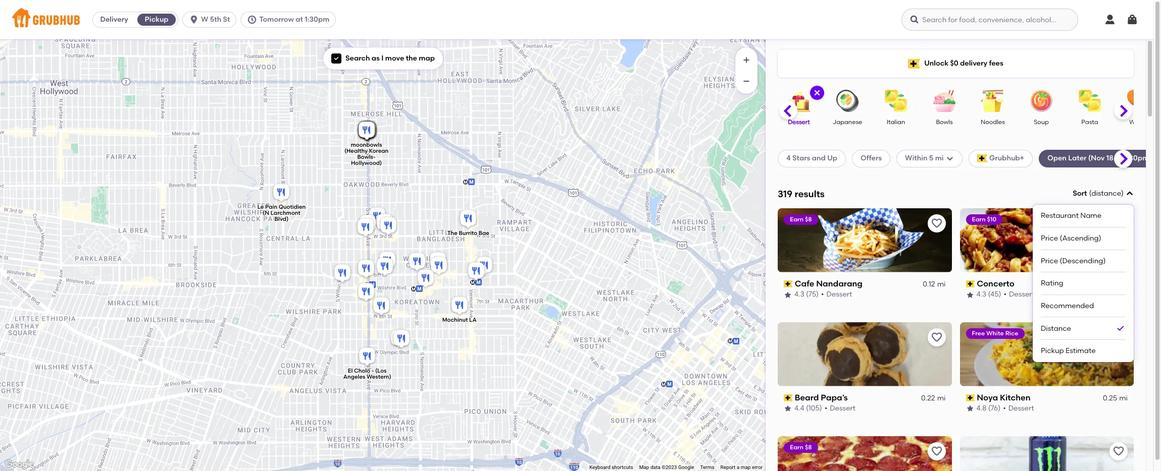 Task type: vqa. For each thing, say whether or not it's contained in the screenshot.
the left Now
no



Task type: locate. For each thing, give the bounding box(es) containing it.
the
[[447, 230, 458, 237]]

$8 for 'fat tomato pizza logo'
[[805, 444, 812, 451]]

• dessert for cafe nandarang
[[821, 291, 852, 299]]

st
[[223, 15, 230, 24]]

1 vertical spatial price
[[1041, 257, 1058, 265]]

tomorrow at 1:30pm
[[259, 15, 330, 24]]

0 vertical spatial earn $8
[[790, 216, 812, 223]]

cafe mak image
[[474, 256, 495, 278]]

(n
[[263, 210, 269, 217]]

• for cafe nandarang
[[821, 291, 824, 299]]

subscription pass image for concerto
[[966, 281, 975, 288]]

0.12
[[923, 280, 935, 289]]

crafted donuts image
[[332, 263, 353, 285]]

keyboard shortcuts
[[590, 465, 633, 471]]

unlock
[[925, 59, 949, 68]]

i
[[382, 54, 384, 63]]

grubhub plus flag logo image for unlock $0 delivery fees
[[908, 59, 921, 68]]

dessert image
[[782, 90, 817, 112]]

delivery
[[960, 59, 988, 68]]

dr. shica's bakery image
[[357, 120, 377, 142]]

earn $8
[[790, 216, 812, 223], [790, 444, 812, 451]]

subscription pass image left the concerto
[[966, 281, 975, 288]]

subscription pass image left noya
[[966, 395, 975, 402]]

4.3 down cafe
[[795, 291, 805, 299]]

2 earn $8 from the top
[[790, 444, 812, 451]]

pickup
[[145, 15, 169, 24], [1041, 347, 1064, 356]]

(76)
[[989, 405, 1001, 413]]

0 horizontal spatial grubhub plus flag logo image
[[908, 59, 921, 68]]

at
[[296, 15, 303, 24], [1116, 154, 1123, 163]]

1 vertical spatial pickup
[[1041, 347, 1064, 356]]

earn
[[790, 216, 804, 223], [972, 216, 986, 223], [790, 444, 804, 451]]

earn for 4.3 (75)
[[790, 216, 804, 223]]

beard
[[795, 393, 819, 403]]

hollywood)
[[351, 160, 382, 167]]

$8 down results
[[805, 216, 812, 223]]

mi for noya kitchen
[[1120, 395, 1128, 403]]

mochinut la
[[442, 317, 477, 324]]

(45)
[[988, 291, 1001, 299]]

noya kitchen
[[977, 393, 1031, 403]]

5th
[[210, 15, 221, 24]]

wings
[[1130, 119, 1148, 126]]

319
[[778, 188, 793, 200]]

subscription pass image
[[784, 281, 793, 288], [966, 281, 975, 288]]

list box containing restaurant name
[[1041, 205, 1126, 363]]

list box
[[1041, 205, 1126, 363]]

and
[[812, 154, 826, 163]]

star icon image
[[784, 291, 792, 299], [966, 291, 974, 299], [784, 405, 792, 413], [966, 405, 974, 413]]

keyboard shortcuts button
[[590, 465, 633, 472]]

grubhub plus flag logo image
[[908, 59, 921, 68], [977, 155, 988, 163]]

(75)
[[806, 291, 819, 299]]

1 vertical spatial $8
[[805, 444, 812, 451]]

concerto image
[[375, 257, 395, 279]]

w 5th st button
[[182, 12, 241, 28]]

pain
[[265, 204, 277, 211]]

distance
[[1092, 189, 1122, 198]]

cafe
[[795, 279, 815, 289]]

at right '18'
[[1116, 154, 1123, 163]]

319 results
[[778, 188, 825, 200]]

2 price from the top
[[1041, 257, 1058, 265]]

open
[[1048, 154, 1067, 163]]

0 vertical spatial $8
[[805, 216, 812, 223]]

save this restaurant image
[[931, 218, 943, 230], [1113, 218, 1125, 230], [1113, 332, 1125, 344], [931, 446, 943, 458], [1113, 446, 1125, 458]]

star icon image left 4.3 (75)
[[784, 291, 792, 299]]

terms
[[700, 465, 715, 471]]

1 earn $8 from the top
[[790, 216, 812, 223]]

results
[[795, 188, 825, 200]]

w 5th st
[[201, 15, 230, 24]]

1 horizontal spatial pickup
[[1041, 347, 1064, 356]]

grubhub plus flag logo image left unlock
[[908, 59, 921, 68]]

save this restaurant button for cafe nandarang logo
[[928, 215, 946, 233]]

pickup inside pickup button
[[145, 15, 169, 24]]

restaurant
[[1041, 212, 1079, 220]]

mi right 0.25
[[1120, 395, 1128, 403]]

2 4.3 from the left
[[977, 291, 987, 299]]

dessert down papa's
[[830, 405, 856, 413]]

1 4.3 from the left
[[795, 291, 805, 299]]

earn $8 down 319 results
[[790, 216, 812, 223]]

pickup right the delivery button
[[145, 15, 169, 24]]

svg image inside 'field'
[[1126, 190, 1134, 198]]

1:30pm)
[[1125, 154, 1152, 163]]

1 horizontal spatial 4.3
[[977, 291, 987, 299]]

svg image
[[1127, 14, 1139, 26], [910, 15, 920, 25], [333, 56, 339, 62], [813, 89, 821, 97]]

at inside button
[[296, 15, 303, 24]]

4.4
[[795, 405, 805, 413]]

italian image
[[879, 90, 914, 112]]

dessert down dessert image
[[788, 119, 810, 126]]

1 price from the top
[[1041, 234, 1058, 243]]

svg image
[[1104, 14, 1116, 26], [189, 15, 199, 25], [247, 15, 257, 25], [946, 155, 954, 163], [1126, 190, 1134, 198]]

$0
[[950, 59, 959, 68]]

2 subscription pass image from the left
[[966, 281, 975, 288]]

1 vertical spatial earn $8
[[790, 444, 812, 451]]

subscription pass image left cafe
[[784, 281, 793, 288]]

japanese
[[833, 119, 862, 126]]

0 horizontal spatial pickup
[[145, 15, 169, 24]]

bowls image
[[927, 90, 962, 112]]

1:30pm
[[305, 15, 330, 24]]

• for noya kitchen
[[1003, 405, 1006, 413]]

4.3 (45)
[[977, 291, 1001, 299]]

italian
[[887, 119, 905, 126]]

earn down 319 results
[[790, 216, 804, 223]]

subscription pass image
[[784, 395, 793, 402], [966, 395, 975, 402]]

1 horizontal spatial at
[[1116, 154, 1123, 163]]

none field containing sort
[[1033, 189, 1134, 363]]

nancy silverton's - nancy fancy gelato image
[[358, 120, 378, 142]]

0 horizontal spatial subscription pass image
[[784, 281, 793, 288]]

1 horizontal spatial subscription pass image
[[966, 281, 975, 288]]

4.3
[[795, 291, 805, 299], [977, 291, 987, 299]]

mochinut la image
[[450, 296, 470, 318]]

le
[[257, 204, 264, 211]]

delivery
[[100, 15, 128, 24]]

map
[[419, 54, 435, 63], [741, 465, 751, 471]]

cafe nandarang image
[[377, 251, 398, 273]]

1 horizontal spatial subscription pass image
[[966, 395, 975, 402]]

earn $8 for 'fat tomato pizza logo'
[[790, 444, 812, 451]]

earn left the $10
[[972, 216, 986, 223]]

$8
[[805, 216, 812, 223], [805, 444, 812, 451]]

7-star liquor & market image
[[375, 213, 395, 235]]

save this restaurant button for 'fat tomato pizza logo'
[[928, 443, 946, 461]]

price down restaurant
[[1041, 234, 1058, 243]]

save this restaurant image
[[931, 332, 943, 344]]

2 subscription pass image from the left
[[966, 395, 975, 402]]

earn $8 down the 4.4
[[790, 444, 812, 451]]

1 horizontal spatial map
[[741, 465, 751, 471]]

soup image
[[1024, 90, 1059, 112]]

0 vertical spatial price
[[1041, 234, 1058, 243]]

• right (76)
[[1003, 405, 1006, 413]]

check icon image
[[1116, 324, 1126, 334]]

• right (45)
[[1004, 291, 1007, 299]]

sort ( distance )
[[1073, 189, 1124, 198]]

plus icon image
[[742, 55, 752, 65]]

stars
[[793, 154, 811, 163]]

dessert down 'kitchen'
[[1009, 405, 1034, 413]]

sort
[[1073, 189, 1087, 198]]

0 vertical spatial grubhub plus flag logo image
[[908, 59, 921, 68]]

• dessert down nandarang
[[821, 291, 852, 299]]

$8 down 4.4 (105)
[[805, 444, 812, 451]]

price for price (descending)
[[1041, 257, 1058, 265]]

rethink ice cream (lactose-free/tummy-friendly) image
[[358, 120, 378, 142]]

within
[[905, 154, 928, 163]]

concerto link
[[966, 279, 1128, 290]]

0.25
[[1103, 395, 1118, 403]]

beard papa's logo image
[[778, 323, 952, 387]]

subscription pass image left beard
[[784, 395, 793, 402]]

amandine patisserie cafe image
[[389, 328, 409, 351]]

0 horizontal spatial 4.3
[[795, 291, 805, 299]]

2 $8 from the top
[[805, 444, 812, 451]]

pickup for pickup estimate
[[1041, 347, 1064, 356]]

0 vertical spatial at
[[296, 15, 303, 24]]

bowls
[[936, 119, 953, 126]]

save this restaurant button for concerto logo
[[1110, 215, 1128, 233]]

• dessert down papa's
[[825, 405, 856, 413]]

fees
[[989, 59, 1004, 68]]

0 horizontal spatial map
[[419, 54, 435, 63]]

dessert down nandarang
[[827, 291, 852, 299]]

map right a
[[741, 465, 751, 471]]

• dessert down 'kitchen'
[[1003, 405, 1034, 413]]

star icon image left 4.8
[[966, 405, 974, 413]]

1 $8 from the top
[[805, 216, 812, 223]]

4.3 (75)
[[795, 291, 819, 299]]

distance option
[[1041, 318, 1126, 341]]

4.3 left (45)
[[977, 291, 987, 299]]

bevvy image
[[357, 120, 377, 142]]

minus icon image
[[742, 76, 752, 86]]

0 horizontal spatial subscription pass image
[[784, 395, 793, 402]]

slurpin' ramen bar image
[[371, 296, 392, 318]]

grubhub plus flag logo image left grubhub+
[[977, 155, 988, 163]]

delivery button
[[93, 12, 135, 28]]

brady's bakery image
[[358, 120, 378, 142]]

1 subscription pass image from the left
[[784, 395, 793, 402]]

search as i move the map
[[346, 54, 435, 63]]

save this restaurant button for the noya kitchen logo
[[1110, 329, 1128, 347]]

pickup estimate
[[1041, 347, 1096, 356]]

• dessert
[[821, 291, 852, 299], [1004, 291, 1035, 299], [825, 405, 856, 413], [1003, 405, 1034, 413]]

fatamorgana gelato image
[[357, 120, 377, 142]]

1 vertical spatial grubhub plus flag logo image
[[977, 155, 988, 163]]

free
[[972, 330, 985, 337]]

0 vertical spatial pickup
[[145, 15, 169, 24]]

larchmont
[[271, 210, 300, 217]]

0 horizontal spatial at
[[296, 15, 303, 24]]

4.8
[[977, 405, 987, 413]]

ben's fast food image
[[358, 120, 378, 142]]

map right the
[[419, 54, 435, 63]]

None field
[[1033, 189, 1134, 363]]

angeles
[[343, 374, 365, 381]]

subscription pass image inside concerto link
[[966, 281, 975, 288]]

star icon image left the 4.4
[[784, 405, 792, 413]]

• right (75)
[[821, 291, 824, 299]]

•
[[821, 291, 824, 299], [1004, 291, 1007, 299], [825, 405, 828, 413], [1003, 405, 1006, 413]]

mi right 0.22
[[937, 395, 946, 403]]

unlock $0 delivery fees
[[925, 59, 1004, 68]]

mi right 0.12
[[937, 280, 946, 289]]

1 horizontal spatial grubhub plus flag logo image
[[977, 155, 988, 163]]

noya kitchen logo image
[[960, 323, 1134, 387]]

pickup down "distance"
[[1041, 347, 1064, 356]]

1 subscription pass image from the left
[[784, 281, 793, 288]]

lulubowls (hawaiian-inspired bowls- hollywood) image
[[358, 120, 378, 142]]

• down the beard papa's
[[825, 405, 828, 413]]

quotidien
[[279, 204, 306, 211]]

price up rating
[[1041, 257, 1058, 265]]

at left 1:30pm
[[296, 15, 303, 24]]

papa's
[[821, 393, 848, 403]]

save this restaurant image for (75)
[[931, 218, 943, 230]]

sweet rose creamery image
[[357, 120, 377, 142]]

main navigation navigation
[[0, 0, 1154, 39]]



Task type: describe. For each thing, give the bounding box(es) containing it.
mumu bakery & cake image
[[392, 329, 412, 351]]

(healthy
[[344, 148, 368, 155]]

nandarang
[[817, 279, 863, 289]]

map data ©2023 google
[[639, 465, 694, 471]]

restaurant name
[[1041, 212, 1102, 220]]

(descending)
[[1060, 257, 1106, 265]]

yogurtland image
[[466, 261, 486, 283]]

el cholo - (los angeles western)
[[343, 368, 391, 381]]

western)
[[367, 374, 391, 381]]

rice
[[1006, 330, 1019, 337]]

svg image inside w 5th st "button"
[[189, 15, 199, 25]]

recommended
[[1041, 302, 1094, 311]]

dessert for beard papa's
[[830, 405, 856, 413]]

earn $8 for cafe nandarang logo
[[790, 216, 812, 223]]

pasta
[[1082, 119, 1099, 126]]

the burrito bae
[[447, 230, 489, 237]]

-
[[372, 368, 374, 375]]

star icon image left 4.3 (45) on the right of the page
[[966, 291, 974, 299]]

$10
[[987, 216, 997, 223]]

4.3 for 4.3 (75)
[[795, 291, 805, 299]]

namsan image
[[407, 252, 427, 274]]

7-star liquor & market logo image
[[960, 437, 1134, 472]]

4 stars and up
[[787, 154, 838, 163]]

map region
[[0, 0, 806, 472]]

save this restaurant image for (76)
[[1113, 332, 1125, 344]]

earn $10
[[972, 216, 997, 223]]

©2023
[[662, 465, 677, 471]]

w
[[201, 15, 208, 24]]

japanese image
[[830, 90, 865, 112]]

open later (nov 18 at 1:30pm)
[[1048, 154, 1152, 163]]

report
[[721, 465, 736, 471]]

anju house image
[[367, 206, 387, 228]]

cholo
[[354, 368, 370, 375]]

soup
[[1034, 119, 1049, 126]]

the burrito bae image
[[458, 209, 478, 231]]

concerto
[[977, 279, 1015, 289]]

dessert for noya kitchen
[[1009, 405, 1034, 413]]

boba story image
[[356, 282, 376, 304]]

noya
[[977, 393, 998, 403]]

search
[[346, 54, 370, 63]]

move
[[385, 54, 404, 63]]

error
[[752, 465, 763, 471]]

house of birria image
[[358, 120, 378, 142]]

as
[[372, 54, 380, 63]]

$8 for cafe nandarang logo
[[805, 216, 812, 223]]

tomorrow at 1:30pm button
[[241, 12, 340, 28]]

star icon image for beard papa's
[[784, 405, 792, 413]]

data
[[651, 465, 661, 471]]

0.22 mi
[[921, 395, 946, 403]]

svg image inside tomorrow at 1:30pm button
[[247, 15, 257, 25]]

star icon image for noya kitchen
[[966, 405, 974, 413]]

shortcuts
[[612, 465, 633, 471]]

pickup for pickup
[[145, 15, 169, 24]]

4.3 for 4.3 (45)
[[977, 291, 987, 299]]

fat tomato pizza image
[[356, 217, 376, 239]]

4.8 (76)
[[977, 405, 1001, 413]]

up
[[828, 154, 838, 163]]

rating
[[1041, 279, 1064, 288]]

pasta image
[[1073, 90, 1108, 112]]

white
[[987, 330, 1004, 337]]

keyboard
[[590, 465, 611, 471]]

cafe nandarang
[[795, 279, 863, 289]]

grubhub plus flag logo image for grubhub+
[[977, 155, 988, 163]]

price for price (ascending)
[[1041, 234, 1058, 243]]

)
[[1122, 189, 1124, 198]]

report a map error
[[721, 465, 763, 471]]

within 5 mi
[[905, 154, 944, 163]]

pickup button
[[135, 12, 178, 28]]

offers
[[861, 154, 882, 163]]

wasabi japanese noodle house image
[[416, 268, 436, 290]]

Search for food, convenience, alcohol... search field
[[902, 9, 1079, 31]]

subscription pass image for noya kitchen
[[966, 395, 975, 402]]

free white rice
[[972, 330, 1019, 337]]

• dessert for noya kitchen
[[1003, 405, 1034, 413]]

fat tomato pizza logo image
[[778, 437, 952, 472]]

toe bang cafe image
[[428, 251, 448, 273]]

mi for cafe nandarang
[[937, 280, 946, 289]]

the dolly llama image
[[358, 214, 378, 236]]

le pain quotidien (n larchmont blvd) image
[[271, 182, 291, 205]]

google image
[[3, 459, 36, 472]]

google
[[678, 465, 694, 471]]

dessert for cafe nandarang
[[827, 291, 852, 299]]

0.12 mi
[[923, 280, 946, 289]]

name
[[1081, 212, 1102, 220]]

1 vertical spatial at
[[1116, 154, 1123, 163]]

star icon image for cafe nandarang
[[784, 291, 792, 299]]

noodles
[[981, 119, 1005, 126]]

grubhub+
[[990, 154, 1025, 163]]

mi right 5
[[935, 154, 944, 163]]

noya kitchen image
[[378, 216, 399, 238]]

wings image
[[1121, 90, 1156, 112]]

subscription pass image for cafe nandarang
[[784, 281, 793, 288]]

report a map error link
[[721, 465, 763, 471]]

1 vertical spatial map
[[741, 465, 751, 471]]

(105)
[[806, 405, 822, 413]]

• for beard papa's
[[825, 405, 828, 413]]

earn for 4.3 (45)
[[972, 216, 986, 223]]

dessert down concerto link
[[1009, 291, 1035, 299]]

dream pops image
[[357, 120, 377, 142]]

el
[[348, 368, 353, 375]]

le pain quotidien (n larchmont blvd)
[[257, 204, 306, 223]]

0.22
[[921, 395, 935, 403]]

kitchen
[[1000, 393, 1031, 403]]

noodles image
[[976, 90, 1011, 112]]

desserts now image
[[358, 120, 378, 142]]

later
[[1069, 154, 1087, 163]]

subscription pass image for beard papa's
[[784, 395, 793, 402]]

• dessert right (45)
[[1004, 291, 1035, 299]]

mi for beard papa's
[[937, 395, 946, 403]]

korean
[[369, 148, 389, 155]]

moonbowls
[[351, 142, 382, 149]]

distance
[[1041, 325, 1071, 333]]

burrito
[[459, 230, 477, 237]]

• dessert for beard papa's
[[825, 405, 856, 413]]

mochinut
[[442, 317, 468, 324]]

cafe nandarang logo image
[[778, 209, 952, 273]]

boba time image
[[429, 256, 449, 278]]

4.4 (105)
[[795, 405, 822, 413]]

save this restaurant image for (45)
[[1113, 218, 1125, 230]]

concerto logo image
[[960, 209, 1134, 273]]

la
[[469, 317, 477, 324]]

earn down the 4.4
[[790, 444, 804, 451]]

beard papa's image
[[356, 259, 376, 281]]

price (ascending)
[[1041, 234, 1102, 243]]

tomorrow
[[259, 15, 294, 24]]

moonbowls (healthy korean bowls- hollywood)
[[344, 142, 389, 167]]

(los
[[375, 368, 387, 375]]

el cholo - (los angeles western) image
[[357, 347, 377, 369]]

the
[[406, 54, 417, 63]]

moonbowls (healthy korean bowls-hollywood) image
[[357, 120, 377, 142]]

0 vertical spatial map
[[419, 54, 435, 63]]



